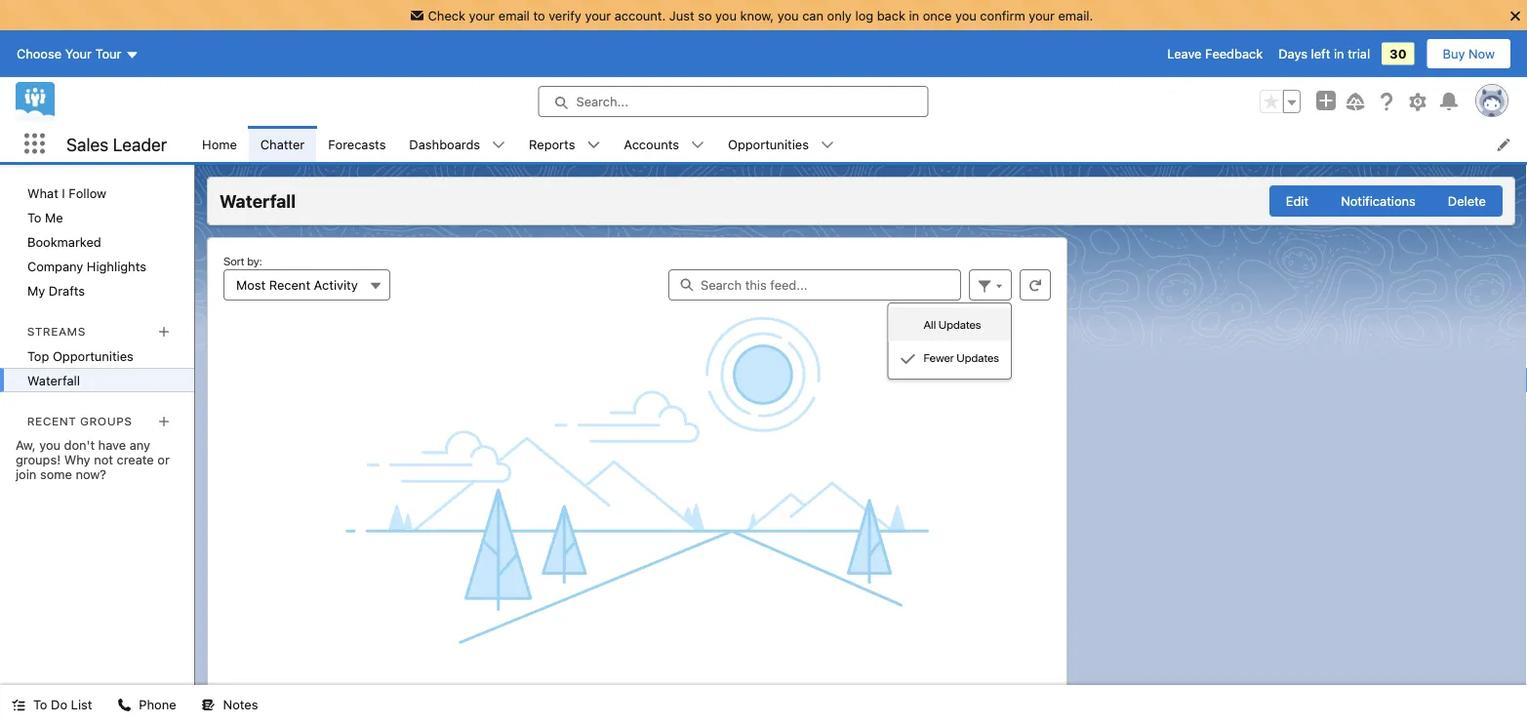 Task type: locate. For each thing, give the bounding box(es) containing it.
edit button
[[1269, 185, 1325, 217]]

aw, you don't have any groups!
[[16, 437, 150, 467]]

0 horizontal spatial waterfall
[[27, 373, 80, 387]]

text default image left 'fewer'
[[900, 351, 916, 367]]

1 vertical spatial to
[[33, 697, 47, 712]]

updates inside all updates link
[[939, 317, 981, 331]]

streams link
[[27, 324, 86, 338]]

waterfall down top
[[27, 373, 80, 387]]

in
[[909, 8, 919, 22], [1334, 46, 1344, 61]]

updates for all updates
[[939, 317, 981, 331]]

text default image inside dashboards list item
[[492, 138, 506, 152]]

0 horizontal spatial your
[[469, 8, 495, 22]]

1 vertical spatial waterfall
[[27, 373, 80, 387]]

text default image
[[492, 138, 506, 152], [900, 351, 916, 367]]

text default image inside opportunities list item
[[821, 138, 834, 152]]

forecasts link
[[316, 126, 398, 162]]

recent groups
[[27, 414, 132, 428]]

0 vertical spatial to
[[27, 210, 41, 224]]

dashboards
[[409, 137, 480, 151]]

1 horizontal spatial recent
[[269, 278, 310, 292]]

to left me
[[27, 210, 41, 224]]

buy
[[1443, 46, 1465, 61]]

notes
[[223, 697, 258, 712]]

0 vertical spatial text default image
[[492, 138, 506, 152]]

0 vertical spatial waterfall
[[220, 191, 296, 212]]

drafts
[[49, 283, 85, 298]]

reports link
[[517, 126, 587, 162]]

0 vertical spatial opportunities
[[728, 137, 809, 151]]

updates right all
[[939, 317, 981, 331]]

in right left
[[1334, 46, 1344, 61]]

sales leader
[[66, 133, 167, 154]]

opportunities up waterfall link
[[53, 348, 134, 363]]

have
[[98, 437, 126, 452]]

can
[[802, 8, 824, 22]]

sort by:
[[223, 254, 262, 267]]

aw,
[[16, 437, 36, 452]]

2 your from the left
[[585, 8, 611, 22]]

to inside button
[[33, 697, 47, 712]]

text default image inside the fewer updates link
[[900, 351, 916, 367]]

1 horizontal spatial in
[[1334, 46, 1344, 61]]

fewer updates
[[923, 351, 999, 364]]

forecasts
[[328, 137, 386, 151]]

2 horizontal spatial your
[[1029, 8, 1055, 22]]

days left in trial
[[1279, 46, 1370, 61]]

in right back
[[909, 8, 919, 22]]

phone
[[139, 697, 176, 712]]

you right so
[[715, 8, 737, 22]]

0 horizontal spatial in
[[909, 8, 919, 22]]

to
[[27, 210, 41, 224], [33, 697, 47, 712]]

know,
[[740, 8, 774, 22]]

list
[[190, 126, 1527, 162]]

not
[[94, 452, 113, 467]]

to left do
[[33, 697, 47, 712]]

to
[[533, 8, 545, 22]]

check your email to verify your account. just so you know, you can only log back in once you confirm your email.
[[428, 8, 1093, 22]]

top
[[27, 348, 49, 363]]

1 horizontal spatial opportunities
[[728, 137, 809, 151]]

text default image inside notes button
[[202, 698, 215, 712]]

you right aw,
[[39, 437, 61, 452]]

recent right most
[[269, 278, 310, 292]]

your right verify
[[585, 8, 611, 22]]

opportunities down search... button
[[728, 137, 809, 151]]

menu containing all updates
[[888, 307, 1011, 375]]

home
[[202, 137, 237, 151]]

text default image left reports link
[[492, 138, 506, 152]]

0 horizontal spatial opportunities
[[53, 348, 134, 363]]

sort
[[223, 254, 245, 267]]

notifications
[[1341, 194, 1416, 208]]

reports list item
[[517, 126, 612, 162]]

menu
[[888, 307, 1011, 375]]

0 horizontal spatial recent
[[27, 414, 77, 428]]

1 horizontal spatial text default image
[[900, 351, 916, 367]]

text default image
[[587, 138, 601, 152], [691, 138, 705, 152], [821, 138, 834, 152], [12, 698, 25, 712], [117, 698, 131, 712], [202, 698, 215, 712]]

top opportunities waterfall
[[27, 348, 134, 387]]

now
[[1469, 46, 1495, 61]]

recent up aw,
[[27, 414, 77, 428]]

0 vertical spatial updates
[[939, 317, 981, 331]]

dashboards link
[[398, 126, 492, 162]]

Search this feed... search field
[[668, 269, 961, 301]]

or
[[157, 452, 170, 467]]

search...
[[576, 94, 628, 109]]

updates right 'fewer'
[[957, 351, 999, 364]]

sales
[[66, 133, 109, 154]]

list containing home
[[190, 126, 1527, 162]]

opportunities link
[[716, 126, 821, 162]]

your left email.
[[1029, 8, 1055, 22]]

you
[[715, 8, 737, 22], [777, 8, 799, 22], [955, 8, 977, 22], [39, 437, 61, 452]]

all updates
[[923, 317, 981, 331]]

group
[[1260, 90, 1301, 113], [1269, 185, 1503, 217]]

updates for fewer updates
[[957, 351, 999, 364]]

choose your tour button
[[16, 38, 140, 69]]

waterfall inside top opportunities waterfall
[[27, 373, 80, 387]]

what i follow link
[[0, 181, 194, 205]]

1 horizontal spatial your
[[585, 8, 611, 22]]

updates inside the fewer updates link
[[957, 351, 999, 364]]

verify
[[549, 8, 581, 22]]

1 vertical spatial opportunities
[[53, 348, 134, 363]]

accounts link
[[612, 126, 691, 162]]

to do list
[[33, 697, 92, 712]]

notes button
[[190, 685, 270, 724]]

your left email
[[469, 8, 495, 22]]

status
[[216, 645, 1059, 724]]

most
[[236, 278, 266, 292]]

1 vertical spatial recent
[[27, 414, 77, 428]]

groups
[[80, 414, 132, 428]]

waterfall link
[[0, 368, 194, 392]]

bookmarked link
[[0, 229, 194, 254]]

0 vertical spatial in
[[909, 8, 919, 22]]

recent
[[269, 278, 310, 292], [27, 414, 77, 428]]

most recent activity
[[236, 278, 358, 292]]

my
[[27, 283, 45, 298]]

activity
[[314, 278, 358, 292]]

chatter
[[260, 137, 305, 151]]

1 vertical spatial updates
[[957, 351, 999, 364]]

why
[[64, 452, 90, 467]]

waterfall up by: on the top left
[[220, 191, 296, 212]]

by:
[[247, 254, 262, 267]]

join
[[16, 467, 36, 481]]

0 vertical spatial group
[[1260, 90, 1301, 113]]

Sort by: button
[[223, 269, 390, 301]]

leave
[[1167, 46, 1202, 61]]

0 horizontal spatial text default image
[[492, 138, 506, 152]]

0 vertical spatial recent
[[269, 278, 310, 292]]

check
[[428, 8, 465, 22]]

1 vertical spatial text default image
[[900, 351, 916, 367]]

bookmarked
[[27, 234, 101, 249]]

1 vertical spatial group
[[1269, 185, 1503, 217]]

me
[[45, 210, 63, 224]]

accounts
[[624, 137, 679, 151]]

chatter link
[[249, 126, 316, 162]]



Task type: describe. For each thing, give the bounding box(es) containing it.
you left can
[[777, 8, 799, 22]]

company highlights link
[[0, 254, 194, 278]]

1 vertical spatial in
[[1334, 46, 1344, 61]]

opportunities inside top opportunities waterfall
[[53, 348, 134, 363]]

buy now
[[1443, 46, 1495, 61]]

back
[[877, 8, 905, 22]]

fewer
[[923, 351, 954, 364]]

tour
[[95, 46, 121, 61]]

choose
[[17, 46, 62, 61]]

just
[[669, 8, 694, 22]]

follow
[[69, 185, 106, 200]]

home link
[[190, 126, 249, 162]]

reports
[[529, 137, 575, 151]]

feedback
[[1205, 46, 1263, 61]]

recent groups link
[[27, 414, 132, 428]]

company
[[27, 259, 83, 273]]

create
[[117, 452, 154, 467]]

email
[[498, 8, 530, 22]]

search... button
[[538, 86, 928, 117]]

text default image inside phone button
[[117, 698, 131, 712]]

you inside aw, you don't have any groups!
[[39, 437, 61, 452]]

now?
[[76, 467, 106, 481]]

confirm
[[980, 8, 1025, 22]]

only
[[827, 8, 852, 22]]

to me link
[[0, 205, 194, 229]]

some
[[40, 467, 72, 481]]

group containing edit
[[1269, 185, 1503, 217]]

text default image inside reports list item
[[587, 138, 601, 152]]

what i follow to me bookmarked company highlights my drafts
[[27, 185, 146, 298]]

buy now button
[[1426, 38, 1512, 69]]

top opportunities link
[[0, 344, 194, 368]]

delete button
[[1431, 185, 1503, 217]]

fewer updates link
[[888, 341, 1011, 375]]

30
[[1390, 46, 1407, 61]]

opportunities list item
[[716, 126, 846, 162]]

dashboards list item
[[398, 126, 517, 162]]

my drafts link
[[0, 278, 194, 303]]

to do list button
[[0, 685, 104, 724]]

do
[[51, 697, 67, 712]]

opportunities inside list item
[[728, 137, 809, 151]]

don't
[[64, 437, 95, 452]]

leader
[[113, 133, 167, 154]]

streams
[[27, 324, 86, 338]]

notifications button
[[1324, 185, 1432, 217]]

email.
[[1058, 8, 1093, 22]]

list
[[71, 697, 92, 712]]

choose your tour
[[17, 46, 121, 61]]

i
[[62, 185, 65, 200]]

accounts list item
[[612, 126, 716, 162]]

delete
[[1448, 194, 1486, 208]]

you right once
[[955, 8, 977, 22]]

why not create or join some now?
[[16, 452, 170, 481]]

edit
[[1286, 194, 1309, 208]]

days
[[1279, 46, 1308, 61]]

groups!
[[16, 452, 61, 467]]

text default image inside the accounts list item
[[691, 138, 705, 152]]

trial
[[1348, 46, 1370, 61]]

so
[[698, 8, 712, 22]]

to inside what i follow to me bookmarked company highlights my drafts
[[27, 210, 41, 224]]

what
[[27, 185, 58, 200]]

phone button
[[106, 685, 188, 724]]

any
[[130, 437, 150, 452]]

text default image inside to do list button
[[12, 698, 25, 712]]

1 your from the left
[[469, 8, 495, 22]]

recent inside button
[[269, 278, 310, 292]]

1 horizontal spatial waterfall
[[220, 191, 296, 212]]

once
[[923, 8, 952, 22]]

highlights
[[87, 259, 146, 273]]

all updates link
[[888, 307, 1011, 341]]

3 your from the left
[[1029, 8, 1055, 22]]

log
[[855, 8, 873, 22]]

your
[[65, 46, 92, 61]]

all
[[923, 317, 936, 331]]

leave feedback
[[1167, 46, 1263, 61]]

left
[[1311, 46, 1330, 61]]



Task type: vqa. For each thing, say whether or not it's contained in the screenshot.
Global Media (Sample) Link
no



